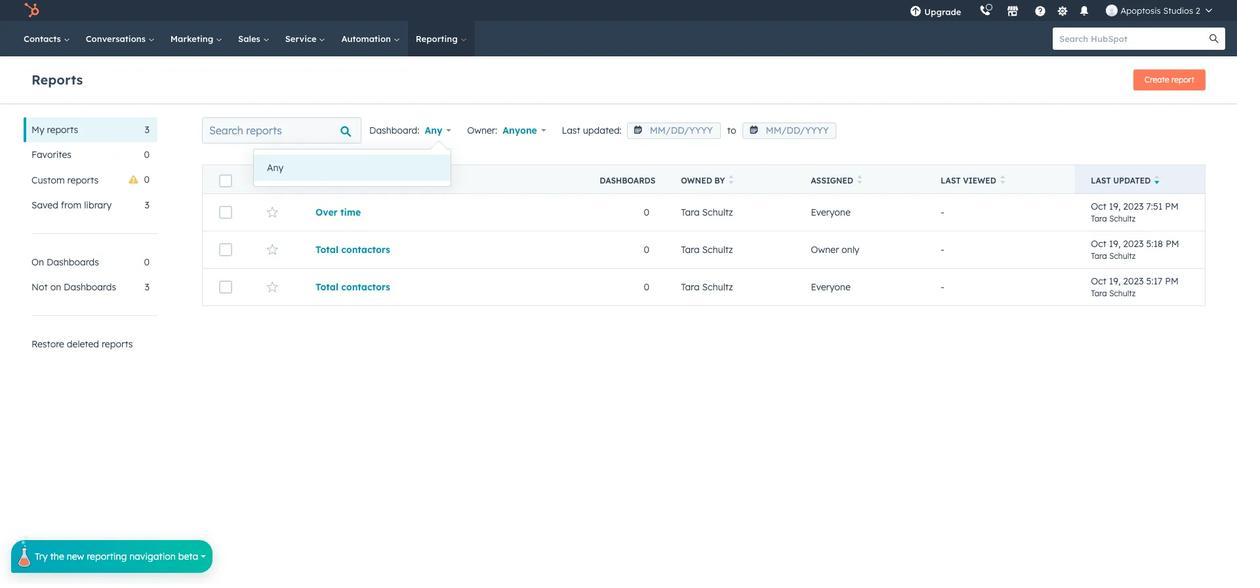 Task type: vqa. For each thing, say whether or not it's contained in the screenshot.


Task type: describe. For each thing, give the bounding box(es) containing it.
reporting
[[416, 33, 460, 44]]

oct 19, 2023 5:18 pm tara schultz
[[1091, 238, 1180, 261]]

pm for oct 19, 2023 5:17 pm
[[1166, 275, 1179, 287]]

pm for oct 19, 2023 7:51 pm
[[1166, 200, 1179, 212]]

updated:
[[583, 125, 622, 136]]

only
[[842, 244, 860, 256]]

oct 19, 2023 7:51 pm tara schultz
[[1091, 200, 1179, 223]]

assigned button
[[795, 165, 925, 194]]

Search HubSpot search field
[[1053, 28, 1214, 50]]

create
[[1145, 75, 1170, 85]]

new
[[67, 551, 84, 563]]

on
[[50, 281, 61, 293]]

sales
[[238, 33, 263, 44]]

press to sort. image for last viewed
[[1001, 175, 1005, 184]]

apoptosis studios 2
[[1121, 5, 1201, 16]]

any button
[[425, 121, 452, 140]]

owner
[[811, 244, 839, 256]]

over time button
[[316, 207, 568, 219]]

try the new reporting navigation beta
[[35, 551, 198, 563]]

anyone button
[[503, 121, 546, 140]]

viewed
[[963, 176, 997, 186]]

settings link
[[1055, 4, 1071, 17]]

reports banner
[[31, 66, 1206, 91]]

press to sort. image for assigned
[[858, 175, 862, 184]]

to
[[728, 125, 736, 136]]

schultz inside oct 19, 2023 7:51 pm tara schultz
[[1110, 214, 1136, 223]]

notifications button
[[1074, 0, 1096, 21]]

create report
[[1145, 75, 1195, 85]]

1 vertical spatial dashboards
[[47, 257, 99, 268]]

calling icon image
[[980, 5, 992, 17]]

pm for oct 19, 2023 5:18 pm
[[1166, 238, 1180, 250]]

marketplaces button
[[1000, 0, 1027, 21]]

conversations link
[[78, 21, 163, 56]]

press to sort. element for last viewed
[[1001, 175, 1005, 186]]

hubspot link
[[16, 3, 49, 18]]

reports for my reports
[[47, 124, 78, 136]]

tara inside oct 19, 2023 5:18 pm tara schultz
[[1091, 251, 1107, 261]]

- for oct 19, 2023 5:17 pm
[[941, 281, 945, 293]]

restore deleted reports button
[[24, 332, 157, 357]]

last updated:
[[562, 125, 622, 136]]

tara schultz for oct 19, 2023 7:51 pm
[[681, 207, 733, 219]]

service
[[285, 33, 319, 44]]

tara schultz for oct 19, 2023 5:17 pm
[[681, 281, 733, 293]]

beta
[[178, 551, 198, 563]]

Search reports search field
[[202, 117, 362, 144]]

saved
[[31, 199, 58, 211]]

over time
[[316, 207, 361, 219]]

contactors for owner only
[[341, 244, 390, 256]]

2 vertical spatial dashboards
[[64, 281, 116, 293]]

help button
[[1030, 0, 1052, 21]]

total contactors for owner only
[[316, 244, 390, 256]]

everyone for oct 19, 2023 5:17 pm
[[811, 281, 851, 293]]

saved from library
[[31, 199, 112, 211]]

not
[[31, 281, 48, 293]]

press to sort. image for owned by
[[729, 175, 734, 184]]

press to sort. element for owned by
[[729, 175, 734, 186]]

apoptosis studios 2 button
[[1099, 0, 1220, 21]]

marketplaces image
[[1008, 6, 1019, 18]]

menu containing apoptosis studios 2
[[901, 0, 1222, 21]]

updated
[[1114, 176, 1151, 186]]

custom reports
[[31, 174, 99, 186]]

contacts link
[[16, 21, 78, 56]]

any button
[[254, 155, 451, 181]]

owned by button
[[665, 165, 795, 194]]

3 for saved from library
[[145, 199, 150, 211]]

2 mm/dd/yyyy text field from the left
[[743, 123, 837, 139]]

oct for oct 19, 2023 5:17 pm
[[1091, 275, 1107, 287]]

name button
[[300, 165, 584, 194]]

settings image
[[1057, 6, 1069, 17]]

total for everyone
[[316, 281, 339, 293]]

restore deleted reports
[[31, 339, 133, 350]]

on dashboards
[[31, 257, 99, 268]]

assigned
[[811, 176, 854, 186]]

favorites
[[31, 149, 72, 161]]

oct for oct 19, 2023 5:18 pm
[[1091, 238, 1107, 250]]

deleted
[[67, 339, 99, 350]]

reporting link
[[408, 21, 475, 56]]

notifications image
[[1079, 6, 1091, 18]]

owner only
[[811, 244, 860, 256]]

owner:
[[467, 125, 498, 136]]

7:51
[[1147, 200, 1163, 212]]

report
[[1172, 75, 1195, 85]]

from
[[61, 199, 82, 211]]

2023 for 5:17
[[1124, 275, 1144, 287]]

last viewed button
[[925, 165, 1076, 194]]

automation
[[341, 33, 394, 44]]

name
[[316, 176, 339, 186]]

my
[[31, 124, 44, 136]]

reporting
[[87, 551, 127, 563]]

tara schultz image
[[1107, 5, 1118, 16]]

reports for custom reports
[[67, 174, 99, 186]]

press to sort. element for assigned
[[858, 175, 862, 186]]

library
[[84, 199, 112, 211]]



Task type: locate. For each thing, give the bounding box(es) containing it.
- for oct 19, 2023 7:51 pm
[[941, 207, 945, 219]]

2023 for 5:18
[[1124, 238, 1144, 250]]

1 vertical spatial total
[[316, 281, 339, 293]]

last for last viewed
[[941, 176, 961, 186]]

1 horizontal spatial mm/dd/yyyy text field
[[743, 123, 837, 139]]

1 everyone from the top
[[811, 207, 851, 219]]

19, for oct 19, 2023 5:18 pm
[[1109, 238, 1121, 250]]

3
[[145, 124, 150, 136], [145, 199, 150, 211], [145, 281, 150, 293]]

owned
[[681, 176, 712, 186]]

press to sort. image inside owned by button
[[729, 175, 734, 184]]

press to sort. element right by
[[729, 175, 734, 186]]

press to sort. element right viewed
[[1001, 175, 1005, 186]]

oct 19, 2023 5:17 pm tara schultz
[[1091, 275, 1179, 298]]

total contactors
[[316, 244, 390, 256], [316, 281, 390, 293]]

1 vertical spatial 3
[[145, 199, 150, 211]]

2
[[1196, 5, 1201, 16]]

2 contactors from the top
[[341, 281, 390, 293]]

1 press to sort. element from the left
[[343, 175, 348, 186]]

oct for oct 19, 2023 7:51 pm
[[1091, 200, 1107, 212]]

2023 inside oct 19, 2023 5:18 pm tara schultz
[[1124, 238, 1144, 250]]

any inside button
[[267, 162, 284, 174]]

2 everyone from the top
[[811, 281, 851, 293]]

automation link
[[334, 21, 408, 56]]

1 vertical spatial pm
[[1166, 238, 1180, 250]]

dashboard:
[[369, 125, 420, 136]]

3 oct from the top
[[1091, 275, 1107, 287]]

press to sort. element inside last viewed button
[[1001, 175, 1005, 186]]

press to sort. image right by
[[729, 175, 734, 184]]

19, for oct 19, 2023 5:17 pm
[[1109, 275, 1121, 287]]

0 vertical spatial total contactors button
[[316, 244, 568, 256]]

search button
[[1203, 28, 1226, 50]]

2 total from the top
[[316, 281, 339, 293]]

2 vertical spatial oct
[[1091, 275, 1107, 287]]

0 vertical spatial reports
[[47, 124, 78, 136]]

on
[[31, 257, 44, 268]]

3 for my reports
[[145, 124, 150, 136]]

5:17
[[1147, 275, 1163, 287]]

last left viewed
[[941, 176, 961, 186]]

1 press to sort. image from the left
[[343, 175, 348, 184]]

3 for not on dashboards
[[145, 281, 150, 293]]

mm/dd/yyyy text field up owned
[[627, 123, 721, 139]]

by
[[715, 176, 725, 186]]

pm inside oct 19, 2023 7:51 pm tara schultz
[[1166, 200, 1179, 212]]

MM/DD/YYYY text field
[[627, 123, 721, 139], [743, 123, 837, 139]]

tara schultz for oct 19, 2023 5:18 pm
[[681, 244, 733, 256]]

2 total contactors button from the top
[[316, 281, 568, 293]]

oct inside oct 19, 2023 5:18 pm tara schultz
[[1091, 238, 1107, 250]]

total contactors button for owner only
[[316, 244, 568, 256]]

1 vertical spatial everyone
[[811, 281, 851, 293]]

last
[[562, 125, 581, 136], [941, 176, 961, 186], [1091, 176, 1111, 186]]

studios
[[1164, 5, 1194, 16]]

press to sort. image inside the assigned button
[[858, 175, 862, 184]]

search image
[[1210, 34, 1219, 43]]

pm inside oct 19, 2023 5:17 pm tara schultz
[[1166, 275, 1179, 287]]

everyone down owner only
[[811, 281, 851, 293]]

2023 inside oct 19, 2023 5:17 pm tara schultz
[[1124, 275, 1144, 287]]

19, down oct 19, 2023 7:51 pm tara schultz
[[1109, 238, 1121, 250]]

press to sort. element
[[343, 175, 348, 186], [729, 175, 734, 186], [858, 175, 862, 186], [1001, 175, 1005, 186]]

pm right 5:18
[[1166, 238, 1180, 250]]

2 vertical spatial 3
[[145, 281, 150, 293]]

5:18
[[1147, 238, 1164, 250]]

2023 for 7:51
[[1124, 200, 1144, 212]]

press to sort. element inside owned by button
[[729, 175, 734, 186]]

press to sort. element right name
[[343, 175, 348, 186]]

3 2023 from the top
[[1124, 275, 1144, 287]]

last for last updated:
[[562, 125, 581, 136]]

3 19, from the top
[[1109, 275, 1121, 287]]

menu
[[901, 0, 1222, 21]]

0 vertical spatial everyone
[[811, 207, 851, 219]]

not on dashboards
[[31, 281, 116, 293]]

2 - from the top
[[941, 244, 945, 256]]

1 contactors from the top
[[341, 244, 390, 256]]

everyone for oct 19, 2023 7:51 pm
[[811, 207, 851, 219]]

create report link
[[1134, 70, 1206, 91]]

0 vertical spatial total
[[316, 244, 339, 256]]

try
[[35, 551, 48, 563]]

descending sort. press to sort ascending. element
[[1155, 175, 1160, 186]]

2023 left 7:51
[[1124, 200, 1144, 212]]

2 press to sort. image from the left
[[729, 175, 734, 184]]

upgrade
[[925, 7, 962, 17]]

reports right my at the top left of page
[[47, 124, 78, 136]]

2023
[[1124, 200, 1144, 212], [1124, 238, 1144, 250], [1124, 275, 1144, 287]]

contactors for everyone
[[341, 281, 390, 293]]

total for owner only
[[316, 244, 339, 256]]

time
[[341, 207, 361, 219]]

2 2023 from the top
[[1124, 238, 1144, 250]]

oct down oct 19, 2023 7:51 pm tara schultz
[[1091, 238, 1107, 250]]

oct inside oct 19, 2023 5:17 pm tara schultz
[[1091, 275, 1107, 287]]

last left updated:
[[562, 125, 581, 136]]

schultz
[[702, 207, 733, 219], [1110, 214, 1136, 223], [702, 244, 733, 256], [1110, 251, 1136, 261], [702, 281, 733, 293], [1110, 288, 1136, 298]]

any
[[425, 125, 443, 136], [267, 162, 284, 174]]

total contactors for everyone
[[316, 281, 390, 293]]

mm/dd/yyyy text field right to
[[743, 123, 837, 139]]

marketing
[[170, 33, 216, 44]]

apoptosis
[[1121, 5, 1161, 16]]

reports right deleted
[[102, 339, 133, 350]]

dashboards right on on the left of the page
[[64, 281, 116, 293]]

total
[[316, 244, 339, 256], [316, 281, 339, 293]]

conversations
[[86, 33, 148, 44]]

press to sort. image for name
[[343, 175, 348, 184]]

reports inside button
[[102, 339, 133, 350]]

menu item
[[971, 0, 973, 21]]

1 3 from the top
[[145, 124, 150, 136]]

dashboards up not on dashboards
[[47, 257, 99, 268]]

press to sort. image inside last viewed button
[[1001, 175, 1005, 184]]

1 vertical spatial 19,
[[1109, 238, 1121, 250]]

19, inside oct 19, 2023 5:17 pm tara schultz
[[1109, 275, 1121, 287]]

last viewed
[[941, 176, 997, 186]]

last for last updated
[[1091, 176, 1111, 186]]

0 vertical spatial contactors
[[341, 244, 390, 256]]

tara schultz
[[681, 207, 733, 219], [681, 244, 733, 256], [681, 281, 733, 293]]

1 vertical spatial -
[[941, 244, 945, 256]]

19, for oct 19, 2023 7:51 pm
[[1109, 200, 1121, 212]]

oct down last updated
[[1091, 200, 1107, 212]]

3 - from the top
[[941, 281, 945, 293]]

2023 left 5:17
[[1124, 275, 1144, 287]]

19, inside oct 19, 2023 7:51 pm tara schultz
[[1109, 200, 1121, 212]]

contacts
[[24, 33, 63, 44]]

1 total contactors button from the top
[[316, 244, 568, 256]]

2023 left 5:18
[[1124, 238, 1144, 250]]

1 total from the top
[[316, 244, 339, 256]]

1 vertical spatial total contactors
[[316, 281, 390, 293]]

help image
[[1035, 6, 1047, 18]]

press to sort. image right assigned
[[858, 175, 862, 184]]

navigation
[[129, 551, 176, 563]]

any list box
[[254, 150, 451, 186]]

1 - from the top
[[941, 207, 945, 219]]

4 press to sort. image from the left
[[1001, 175, 1005, 184]]

19, down last updated
[[1109, 200, 1121, 212]]

2 vertical spatial 19,
[[1109, 275, 1121, 287]]

anyone
[[503, 125, 537, 136]]

0 vertical spatial tara schultz
[[681, 207, 733, 219]]

2 oct from the top
[[1091, 238, 1107, 250]]

1 2023 from the top
[[1124, 200, 1144, 212]]

last left updated in the top of the page
[[1091, 176, 1111, 186]]

1 horizontal spatial last
[[941, 176, 961, 186]]

press to sort. image
[[343, 175, 348, 184], [729, 175, 734, 184], [858, 175, 862, 184], [1001, 175, 1005, 184]]

any right the dashboard: at the top left
[[425, 125, 443, 136]]

owned by
[[681, 176, 725, 186]]

1 vertical spatial total contactors button
[[316, 281, 568, 293]]

2 vertical spatial reports
[[102, 339, 133, 350]]

marketing link
[[163, 21, 230, 56]]

2 vertical spatial 2023
[[1124, 275, 1144, 287]]

2 vertical spatial -
[[941, 281, 945, 293]]

1 oct from the top
[[1091, 200, 1107, 212]]

19, down oct 19, 2023 5:18 pm tara schultz
[[1109, 275, 1121, 287]]

sales link
[[230, 21, 277, 56]]

2 vertical spatial pm
[[1166, 275, 1179, 287]]

press to sort. image right viewed
[[1001, 175, 1005, 184]]

press to sort. element inside "name" button
[[343, 175, 348, 186]]

3 press to sort. element from the left
[[858, 175, 862, 186]]

my reports
[[31, 124, 78, 136]]

0 horizontal spatial last
[[562, 125, 581, 136]]

pm
[[1166, 200, 1179, 212], [1166, 238, 1180, 250], [1166, 275, 1179, 287]]

2 horizontal spatial last
[[1091, 176, 1111, 186]]

tara
[[681, 207, 700, 219], [1091, 214, 1107, 223], [681, 244, 700, 256], [1091, 251, 1107, 261], [681, 281, 700, 293], [1091, 288, 1107, 298]]

1 mm/dd/yyyy text field from the left
[[627, 123, 721, 139]]

the
[[50, 551, 64, 563]]

hubspot image
[[24, 3, 39, 18]]

19,
[[1109, 200, 1121, 212], [1109, 238, 1121, 250], [1109, 275, 1121, 287]]

oct
[[1091, 200, 1107, 212], [1091, 238, 1107, 250], [1091, 275, 1107, 287]]

- for oct 19, 2023 5:18 pm
[[941, 244, 945, 256]]

0 vertical spatial any
[[425, 125, 443, 136]]

1 horizontal spatial any
[[425, 125, 443, 136]]

4 press to sort. element from the left
[[1001, 175, 1005, 186]]

press to sort. image inside "name" button
[[343, 175, 348, 184]]

over
[[316, 207, 338, 219]]

everyone
[[811, 207, 851, 219], [811, 281, 851, 293]]

0 vertical spatial 2023
[[1124, 200, 1144, 212]]

contactors
[[341, 244, 390, 256], [341, 281, 390, 293]]

0 vertical spatial 19,
[[1109, 200, 1121, 212]]

0 vertical spatial oct
[[1091, 200, 1107, 212]]

restore
[[31, 339, 64, 350]]

1 vertical spatial tara schultz
[[681, 244, 733, 256]]

try the new reporting navigation beta button
[[11, 535, 213, 573]]

2 total contactors from the top
[[316, 281, 390, 293]]

service link
[[277, 21, 334, 56]]

calling icon button
[[975, 2, 997, 19]]

press to sort. element for name
[[343, 175, 348, 186]]

descending sort. press to sort ascending. image
[[1155, 175, 1160, 184]]

any down search reports search box
[[267, 162, 284, 174]]

everyone down assigned
[[811, 207, 851, 219]]

1 vertical spatial reports
[[67, 174, 99, 186]]

3 press to sort. image from the left
[[858, 175, 862, 184]]

1 vertical spatial oct
[[1091, 238, 1107, 250]]

0 horizontal spatial any
[[267, 162, 284, 174]]

2023 inside oct 19, 2023 7:51 pm tara schultz
[[1124, 200, 1144, 212]]

upgrade image
[[910, 6, 922, 18]]

3 3 from the top
[[145, 281, 150, 293]]

0 vertical spatial pm
[[1166, 200, 1179, 212]]

press to sort. element inside the assigned button
[[858, 175, 862, 186]]

pm right 7:51
[[1166, 200, 1179, 212]]

oct down oct 19, 2023 5:18 pm tara schultz
[[1091, 275, 1107, 287]]

dashboards
[[600, 176, 656, 186], [47, 257, 99, 268], [64, 281, 116, 293]]

1 vertical spatial any
[[267, 162, 284, 174]]

19, inside oct 19, 2023 5:18 pm tara schultz
[[1109, 238, 1121, 250]]

total contactors button
[[316, 244, 568, 256], [316, 281, 568, 293]]

-
[[941, 207, 945, 219], [941, 244, 945, 256], [941, 281, 945, 293]]

0 vertical spatial -
[[941, 207, 945, 219]]

oct inside oct 19, 2023 7:51 pm tara schultz
[[1091, 200, 1107, 212]]

reports
[[31, 71, 83, 88]]

0 horizontal spatial mm/dd/yyyy text field
[[627, 123, 721, 139]]

tara inside oct 19, 2023 5:17 pm tara schultz
[[1091, 288, 1107, 298]]

total contactors button for everyone
[[316, 281, 568, 293]]

last updated button
[[1076, 165, 1206, 194]]

1 tara schultz from the top
[[681, 207, 733, 219]]

1 total contactors from the top
[[316, 244, 390, 256]]

2 19, from the top
[[1109, 238, 1121, 250]]

schultz inside oct 19, 2023 5:18 pm tara schultz
[[1110, 251, 1136, 261]]

schultz inside oct 19, 2023 5:17 pm tara schultz
[[1110, 288, 1136, 298]]

press to sort. image right name
[[343, 175, 348, 184]]

1 19, from the top
[[1109, 200, 1121, 212]]

1 vertical spatial contactors
[[341, 281, 390, 293]]

any inside popup button
[[425, 125, 443, 136]]

0
[[144, 149, 150, 161], [144, 174, 150, 186], [644, 207, 650, 219], [644, 244, 650, 256], [144, 257, 150, 268], [644, 281, 650, 293]]

1 vertical spatial 2023
[[1124, 238, 1144, 250]]

0 vertical spatial dashboards
[[600, 176, 656, 186]]

2 3 from the top
[[145, 199, 150, 211]]

press to sort. element right assigned
[[858, 175, 862, 186]]

0 vertical spatial total contactors
[[316, 244, 390, 256]]

dashboards down updated:
[[600, 176, 656, 186]]

0 vertical spatial 3
[[145, 124, 150, 136]]

last updated
[[1091, 176, 1151, 186]]

2 tara schultz from the top
[[681, 244, 733, 256]]

pm inside oct 19, 2023 5:18 pm tara schultz
[[1166, 238, 1180, 250]]

2 vertical spatial tara schultz
[[681, 281, 733, 293]]

tara inside oct 19, 2023 7:51 pm tara schultz
[[1091, 214, 1107, 223]]

custom
[[31, 174, 65, 186]]

reports up saved from library
[[67, 174, 99, 186]]

pm right 5:17
[[1166, 275, 1179, 287]]

2 press to sort. element from the left
[[729, 175, 734, 186]]

reports
[[47, 124, 78, 136], [67, 174, 99, 186], [102, 339, 133, 350]]

3 tara schultz from the top
[[681, 281, 733, 293]]



